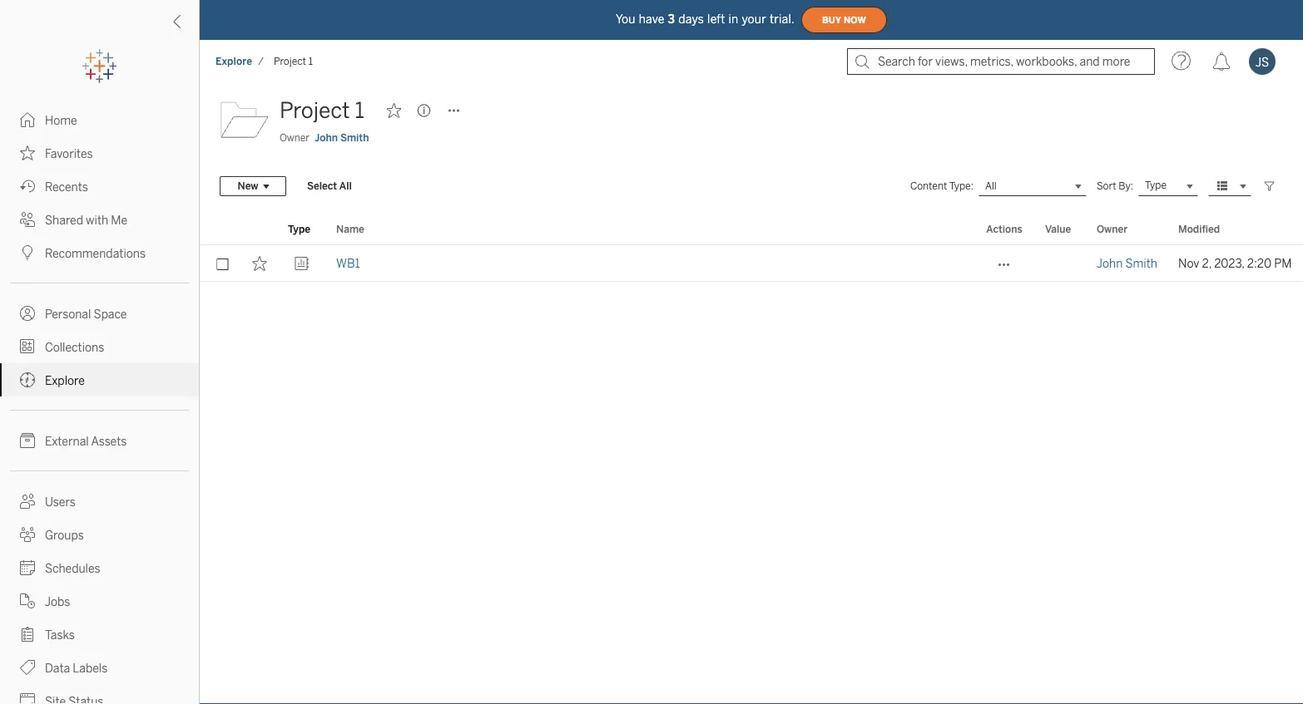 Task type: describe. For each thing, give the bounding box(es) containing it.
type inside "grid"
[[288, 223, 310, 235]]

0 vertical spatial 1
[[309, 55, 313, 67]]

jobs
[[45, 596, 70, 609]]

1 vertical spatial project 1
[[280, 98, 364, 124]]

wb1 link
[[336, 245, 360, 282]]

all inside dropdown button
[[985, 180, 997, 192]]

buy now
[[822, 15, 866, 25]]

data
[[45, 662, 70, 676]]

groups
[[45, 529, 84, 543]]

recents
[[45, 180, 88, 194]]

in
[[729, 12, 739, 26]]

explore for explore /
[[216, 55, 252, 67]]

explore for explore
[[45, 374, 85, 388]]

personal
[[45, 308, 91, 321]]

favorites
[[45, 147, 93, 161]]

jobs link
[[0, 585, 199, 618]]

left
[[708, 12, 725, 26]]

value
[[1045, 223, 1071, 235]]

nov
[[1179, 257, 1200, 270]]

select
[[307, 180, 337, 192]]

buy now button
[[801, 7, 887, 33]]

2:20
[[1247, 257, 1272, 270]]

schedules link
[[0, 552, 199, 585]]

tasks link
[[0, 618, 199, 652]]

john smith link inside "grid"
[[1097, 245, 1158, 282]]

labels
[[73, 662, 108, 676]]

john inside "grid"
[[1097, 257, 1123, 270]]

external assets
[[45, 435, 127, 449]]

type inside popup button
[[1145, 179, 1167, 192]]

personal space link
[[0, 297, 199, 330]]

list view image
[[1215, 179, 1230, 194]]

owner for owner john smith
[[280, 132, 310, 144]]

users
[[45, 496, 76, 509]]

1 horizontal spatial 1
[[355, 98, 364, 124]]

modified
[[1179, 223, 1220, 235]]

shared with me link
[[0, 203, 199, 236]]

data labels
[[45, 662, 108, 676]]

sort by:
[[1097, 180, 1134, 192]]

0 vertical spatial project 1
[[274, 55, 313, 67]]

days
[[679, 12, 704, 26]]

users link
[[0, 485, 199, 519]]

select all
[[307, 180, 352, 192]]

wb1
[[336, 257, 360, 270]]

have
[[639, 12, 665, 26]]

by:
[[1119, 180, 1134, 192]]

3
[[668, 12, 675, 26]]

workbook image
[[294, 256, 309, 271]]

data labels link
[[0, 652, 199, 685]]

2,
[[1202, 257, 1212, 270]]

buy
[[822, 15, 842, 25]]

Search for views, metrics, workbooks, and more text field
[[847, 48, 1155, 75]]

external
[[45, 435, 89, 449]]

john smith
[[1097, 257, 1158, 270]]

pm
[[1274, 257, 1292, 270]]

type:
[[949, 180, 974, 192]]

external assets link
[[0, 424, 199, 458]]

navigation panel element
[[0, 50, 199, 705]]

1 vertical spatial explore link
[[0, 364, 199, 397]]

project image
[[220, 94, 270, 144]]

0 horizontal spatial john smith link
[[315, 131, 369, 146]]

type button
[[1139, 176, 1199, 196]]

collections
[[45, 341, 104, 355]]

you
[[616, 12, 636, 26]]

with
[[86, 213, 108, 227]]



Task type: vqa. For each thing, say whether or not it's contained in the screenshot.
the 0 related to Linked Tasks
no



Task type: locate. For each thing, give the bounding box(es) containing it.
home link
[[0, 103, 199, 136]]

sort
[[1097, 180, 1117, 192]]

grid containing wb1
[[200, 214, 1303, 705]]

schedules
[[45, 562, 100, 576]]

project
[[274, 55, 306, 67], [280, 98, 350, 124]]

1 vertical spatial owner
[[1097, 223, 1128, 235]]

smith
[[340, 132, 369, 144], [1126, 257, 1158, 270]]

1 vertical spatial smith
[[1126, 257, 1158, 270]]

1 right /
[[309, 55, 313, 67]]

content
[[910, 180, 947, 192]]

0 horizontal spatial explore
[[45, 374, 85, 388]]

tasks
[[45, 629, 75, 643]]

type right by:
[[1145, 179, 1167, 192]]

0 horizontal spatial type
[[288, 223, 310, 235]]

john
[[315, 132, 338, 144], [1097, 257, 1123, 270]]

0 horizontal spatial john
[[315, 132, 338, 144]]

all inside "button"
[[339, 180, 352, 192]]

1 vertical spatial 1
[[355, 98, 364, 124]]

0 vertical spatial smith
[[340, 132, 369, 144]]

1 horizontal spatial explore
[[216, 55, 252, 67]]

all
[[339, 180, 352, 192], [985, 180, 997, 192]]

favorites link
[[0, 136, 199, 170]]

recents link
[[0, 170, 199, 203]]

me
[[111, 213, 128, 227]]

trial.
[[770, 12, 795, 26]]

/
[[258, 55, 264, 67]]

0 vertical spatial john
[[315, 132, 338, 144]]

explore down collections
[[45, 374, 85, 388]]

john down the sort
[[1097, 257, 1123, 270]]

project 1 up owner john smith
[[280, 98, 364, 124]]

collections link
[[0, 330, 199, 364]]

groups link
[[0, 519, 199, 552]]

type
[[1145, 179, 1167, 192], [288, 223, 310, 235]]

row containing wb1
[[200, 245, 1303, 282]]

home
[[45, 114, 77, 127]]

explore inside main navigation. press the up and down arrow keys to access links. element
[[45, 374, 85, 388]]

john smith link left nov
[[1097, 245, 1158, 282]]

1 vertical spatial type
[[288, 223, 310, 235]]

owner john smith
[[280, 132, 369, 144]]

new button
[[220, 176, 286, 196]]

project right /
[[274, 55, 306, 67]]

recommendations link
[[0, 236, 199, 270]]

row
[[200, 245, 1303, 282]]

2 all from the left
[[985, 180, 997, 192]]

2023,
[[1214, 257, 1245, 270]]

owner up john smith
[[1097, 223, 1128, 235]]

explore
[[216, 55, 252, 67], [45, 374, 85, 388]]

1 horizontal spatial john smith link
[[1097, 245, 1158, 282]]

1 all from the left
[[339, 180, 352, 192]]

1 vertical spatial john smith link
[[1097, 245, 1158, 282]]

explore link
[[215, 55, 253, 68], [0, 364, 199, 397]]

project up owner john smith
[[280, 98, 350, 124]]

1 horizontal spatial explore link
[[215, 55, 253, 68]]

1 horizontal spatial all
[[985, 180, 997, 192]]

0 vertical spatial john smith link
[[315, 131, 369, 146]]

all button
[[979, 176, 1087, 196]]

1 horizontal spatial type
[[1145, 179, 1167, 192]]

0 horizontal spatial owner
[[280, 132, 310, 144]]

1 up owner john smith
[[355, 98, 364, 124]]

shared with me
[[45, 213, 128, 227]]

explore link left /
[[215, 55, 253, 68]]

you have 3 days left in your trial.
[[616, 12, 795, 26]]

smith inside "grid"
[[1126, 257, 1158, 270]]

space
[[94, 308, 127, 321]]

actions
[[987, 223, 1023, 235]]

name
[[336, 223, 364, 235]]

owner
[[280, 132, 310, 144], [1097, 223, 1128, 235]]

personal space
[[45, 308, 127, 321]]

john up the select all "button"
[[315, 132, 338, 144]]

0 horizontal spatial 1
[[309, 55, 313, 67]]

select all button
[[296, 176, 363, 196]]

0 horizontal spatial all
[[339, 180, 352, 192]]

project 1 element
[[269, 55, 318, 67]]

0 horizontal spatial smith
[[340, 132, 369, 144]]

now
[[844, 15, 866, 25]]

smith up the select all "button"
[[340, 132, 369, 144]]

owner inside "grid"
[[1097, 223, 1128, 235]]

owner for owner
[[1097, 223, 1128, 235]]

0 horizontal spatial explore link
[[0, 364, 199, 397]]

owner right "project" image
[[280, 132, 310, 144]]

1 vertical spatial project
[[280, 98, 350, 124]]

content type:
[[910, 180, 974, 192]]

1 vertical spatial explore
[[45, 374, 85, 388]]

explore /
[[216, 55, 264, 67]]

1
[[309, 55, 313, 67], [355, 98, 364, 124]]

recommendations
[[45, 247, 146, 261]]

1 horizontal spatial smith
[[1126, 257, 1158, 270]]

explore left /
[[216, 55, 252, 67]]

0 vertical spatial project
[[274, 55, 306, 67]]

shared
[[45, 213, 83, 227]]

0 vertical spatial explore link
[[215, 55, 253, 68]]

john smith link
[[315, 131, 369, 146], [1097, 245, 1158, 282]]

1 vertical spatial john
[[1097, 257, 1123, 270]]

your
[[742, 12, 767, 26]]

type up workbook icon
[[288, 223, 310, 235]]

nov 2, 2023, 2:20 pm
[[1179, 257, 1292, 270]]

project 1
[[274, 55, 313, 67], [280, 98, 364, 124]]

0 vertical spatial type
[[1145, 179, 1167, 192]]

0 vertical spatial owner
[[280, 132, 310, 144]]

john smith link up the select all "button"
[[315, 131, 369, 146]]

1 horizontal spatial john
[[1097, 257, 1123, 270]]

0 vertical spatial explore
[[216, 55, 252, 67]]

new
[[238, 180, 258, 192]]

1 horizontal spatial owner
[[1097, 223, 1128, 235]]

project 1 right /
[[274, 55, 313, 67]]

assets
[[91, 435, 127, 449]]

grid
[[200, 214, 1303, 705]]

explore link down collections
[[0, 364, 199, 397]]

all right type:
[[985, 180, 997, 192]]

all right select
[[339, 180, 352, 192]]

main navigation. press the up and down arrow keys to access links. element
[[0, 103, 199, 705]]

smith left nov
[[1126, 257, 1158, 270]]



